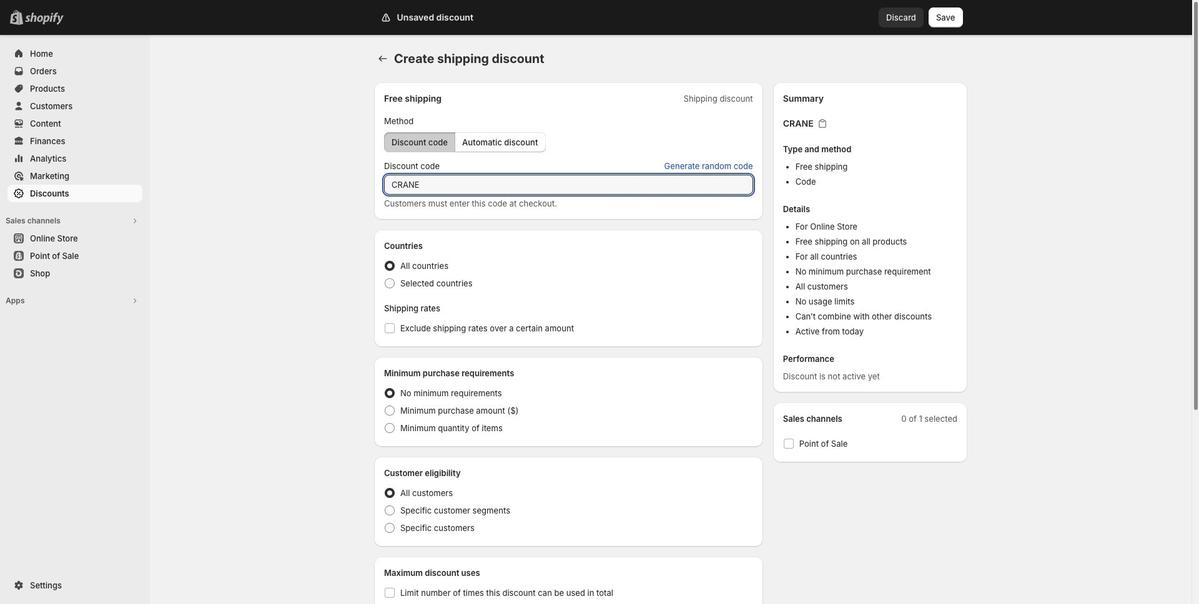 Task type: vqa. For each thing, say whether or not it's contained in the screenshot.
text box
yes



Task type: locate. For each thing, give the bounding box(es) containing it.
shopify image
[[25, 12, 64, 25]]

None text field
[[384, 175, 753, 195]]



